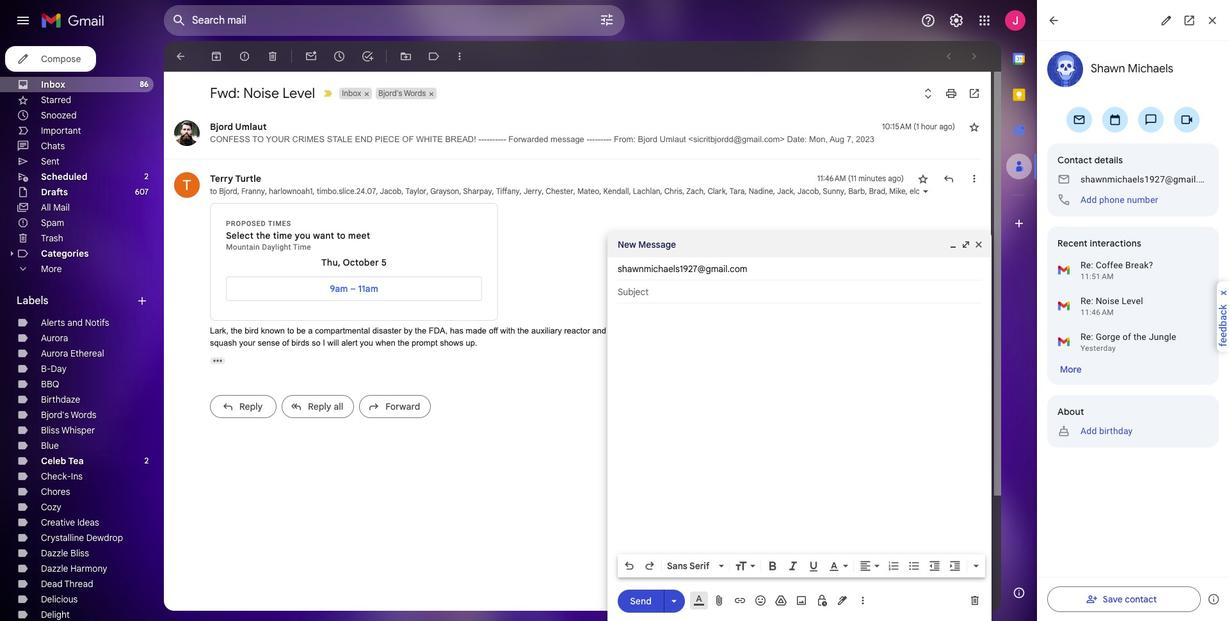 Task type: describe. For each thing, give the bounding box(es) containing it.
next
[[701, 326, 717, 335]]

0 horizontal spatial will
[[327, 338, 339, 348]]

more image
[[453, 50, 466, 63]]

mike
[[889, 186, 906, 196]]

7,
[[847, 134, 854, 144]]

celeb
[[41, 455, 66, 467]]

(11
[[848, 173, 857, 183]]

lark, the bird known to be a compartmental disaster by the fda, has made off with the auxiliary reactor and power supply. good luck next week. the ladder will be inoperable until further notice. the movies will squash your sense of birds so i will alert you when the prompt shows up.
[[210, 326, 980, 348]]

list containing bjord umlaut
[[164, 108, 1229, 429]]

b-day link
[[41, 363, 67, 375]]

your
[[239, 338, 255, 348]]

check-
[[41, 471, 71, 482]]

sans
[[667, 560, 688, 572]]

0 vertical spatial bjord
[[210, 121, 233, 133]]

33 , from the left
[[1143, 186, 1147, 196]]

week.
[[719, 326, 741, 335]]

4 , from the left
[[376, 186, 378, 196]]

9 - from the left
[[501, 134, 503, 144]]

time
[[293, 243, 311, 252]]

15 - from the left
[[598, 134, 601, 144]]

compose button
[[5, 46, 96, 72]]

dazzle bliss
[[41, 547, 89, 559]]

settings image
[[949, 13, 964, 28]]

date:
[[787, 134, 807, 144]]

reply all link
[[282, 395, 354, 418]]

drafts link
[[41, 186, 68, 198]]

mon,
[[809, 134, 828, 144]]

the down by
[[398, 338, 409, 348]]

sunny
[[823, 186, 844, 196]]

Message Body text field
[[618, 310, 981, 551]]

16 , from the left
[[704, 186, 706, 196]]

9am – 11am
[[330, 283, 378, 294]]

(1
[[914, 122, 919, 131]]

and inside the 'lark, the bird known to be a compartmental disaster by the fda, has made off with the auxiliary reactor and power supply. good luck next week. the ladder will be inoperable until further notice. the movies will squash your sense of birds so i will alert you when the prompt shows up.'
[[592, 326, 606, 335]]

support image
[[921, 13, 936, 28]]

undo ‪(⌘z)‬ image
[[623, 560, 636, 572]]

more send options image
[[668, 594, 681, 607]]

words for bjord's words link at the bottom left of page
[[71, 409, 96, 421]]

ago) for 10:15 am (1 hour ago)
[[939, 122, 955, 131]]

to bjord , franny , harlownoah1 , timbo.slice.24.07 , jacob , taylor , grayson , sharpay , tiffany , jerry , chester , mateo , kendall , lachlan , chris , zach , clark , tara , nadine , jack , jacob , sunny , barb , brad , mike , eloisevaniann
[[210, 186, 957, 196]]

25 , from the left
[[906, 186, 908, 196]]

sent
[[41, 156, 59, 167]]

31 , from the left
[[1093, 186, 1097, 196]]

bjord's for bjord's words link at the bottom left of page
[[41, 409, 69, 421]]

eloisevaniann
[[910, 186, 957, 196]]

chores link
[[41, 486, 70, 497]]

Not starred checkbox
[[917, 172, 930, 185]]

28 , from the left
[[1027, 186, 1031, 196]]

check-ins link
[[41, 471, 83, 482]]

more
[[41, 263, 62, 275]]

to
[[252, 134, 264, 144]]

2 jacob from the left
[[798, 186, 819, 196]]

terry
[[210, 173, 233, 184]]

dazzle for dazzle harmony
[[41, 563, 68, 574]]

serif
[[690, 560, 710, 572]]

11 , from the left
[[574, 186, 576, 196]]

6 - from the left
[[492, 134, 495, 144]]

ladder
[[760, 326, 783, 335]]

8 , from the left
[[492, 186, 494, 196]]

aurora for aurora link
[[41, 332, 68, 344]]

nadine
[[749, 186, 773, 196]]

archive image
[[210, 50, 223, 63]]

29 , from the left
[[1044, 186, 1048, 196]]

time
[[273, 230, 292, 241]]

2 be from the left
[[799, 326, 809, 335]]

18 - from the left
[[606, 134, 609, 144]]

reply for reply
[[239, 400, 263, 412]]

starred link
[[41, 94, 71, 106]]

the inside proposed times select the time you want to meet mountain daylight time
[[256, 230, 271, 241]]

notifs
[[85, 317, 109, 328]]

20 , from the left
[[794, 186, 796, 196]]

aurora for aurora ethereal
[[41, 348, 68, 359]]

prompt
[[412, 338, 438, 348]]

dazzle harmony link
[[41, 563, 107, 574]]

0 vertical spatial bliss
[[41, 424, 60, 436]]

11:46 am (11 minutes ago)
[[817, 173, 904, 183]]

30 , from the left
[[1063, 186, 1067, 196]]

grayson
[[430, 186, 459, 196]]

4 - from the left
[[487, 134, 490, 144]]

power
[[609, 326, 631, 335]]

thread
[[64, 578, 93, 590]]

b-
[[41, 363, 51, 375]]

minutes
[[858, 173, 886, 183]]

made
[[466, 326, 487, 335]]

ago) for 11:46 am (11 minutes ago)
[[888, 173, 904, 183]]

1 the from the left
[[743, 326, 758, 335]]

bjord's for bjord's words button
[[378, 88, 402, 98]]

fda,
[[429, 326, 448, 335]]

labels navigation
[[0, 41, 164, 621]]

14 , from the left
[[660, 186, 662, 196]]

starred
[[41, 94, 71, 106]]

12 - from the left
[[589, 134, 592, 144]]

indent more ‪(⌘])‬ image
[[949, 560, 962, 572]]

delight
[[41, 609, 70, 620]]

zach
[[687, 186, 704, 196]]

drafts
[[41, 186, 68, 198]]

labels heading
[[17, 294, 136, 307]]

not starred image
[[917, 172, 930, 185]]

fwd:
[[210, 85, 240, 102]]

dialog containing sans serif
[[608, 232, 992, 621]]

forward
[[386, 400, 420, 412]]

32 , from the left
[[1114, 186, 1118, 196]]

1 vertical spatial umlaut
[[660, 134, 686, 144]]

7 , from the left
[[459, 186, 461, 196]]

more options image
[[859, 594, 867, 607]]

Not starred checkbox
[[968, 120, 981, 133]]

pop out image
[[961, 239, 971, 250]]

crystalline dewdrop
[[41, 532, 123, 544]]

to inside proposed times select the time you want to meet mountain daylight time
[[337, 230, 346, 241]]

bjord's words for bjord's words link at the bottom left of page
[[41, 409, 96, 421]]

inbox for the inbox button
[[342, 88, 361, 98]]

confess to your crimes stale end piece of white bread! ---------- forwarded message --------- from: bjord umlaut <sicritbjordd@gmail.com> date: mon, aug 7, 2023
[[210, 134, 875, 144]]

1 be from the left
[[296, 326, 306, 335]]

22 , from the left
[[844, 186, 846, 196]]

chores
[[41, 486, 70, 497]]

Search mail text field
[[192, 14, 563, 27]]

good
[[662, 326, 682, 335]]

10:15 am (1 hour ago)
[[882, 122, 955, 131]]

bird
[[245, 326, 259, 335]]

ethereal
[[70, 348, 104, 359]]

hour
[[921, 122, 937, 131]]

words for bjord's words button
[[404, 88, 426, 98]]

numbered list ‪(⌘⇧7)‬ image
[[887, 560, 900, 572]]

9am – 11am button
[[232, 277, 476, 300]]

dazzle harmony
[[41, 563, 107, 574]]

back to inbox image
[[174, 50, 187, 63]]

insert photo image
[[795, 594, 808, 607]]

you inside the 'lark, the bird known to be a compartmental disaster by the fda, has made off with the auxiliary reactor and power supply. good luck next week. the ladder will be inoperable until further notice. the movies will squash your sense of birds so i will alert you when the prompt shows up.'
[[360, 338, 373, 348]]

tara
[[730, 186, 745, 196]]

10:15 am
[[882, 122, 912, 131]]

bjord umlaut
[[210, 121, 267, 133]]

trash link
[[41, 232, 63, 244]]

turtle
[[235, 173, 261, 184]]

all mail link
[[41, 202, 70, 213]]

harmony
[[70, 563, 107, 574]]

bbq
[[41, 378, 59, 390]]

toggle confidential mode image
[[816, 594, 828, 607]]

proposed times select the time you want to meet mountain daylight time
[[226, 220, 370, 252]]

jerry
[[524, 186, 542, 196]]

11:46 am
[[817, 173, 846, 183]]

spam link
[[41, 217, 64, 229]]

harlownoah1
[[269, 186, 313, 196]]

terry turtle
[[210, 173, 261, 184]]

sans serif
[[667, 560, 710, 572]]

birds
[[291, 338, 309, 348]]

all mail
[[41, 202, 70, 213]]

1 jacob from the left
[[380, 186, 402, 196]]

34 , from the left
[[1161, 186, 1165, 196]]

21 , from the left
[[819, 186, 821, 196]]

607
[[135, 187, 149, 197]]

italic ‪(⌘i)‬ image
[[787, 560, 800, 572]]

3 , from the left
[[313, 186, 315, 196]]

snoozed link
[[41, 109, 77, 121]]

discard draft ‪(⌘⇧d)‬ image
[[969, 594, 981, 607]]

5 - from the left
[[490, 134, 492, 144]]

dewdrop
[[86, 532, 123, 544]]

bjord's words button
[[376, 88, 427, 99]]

insert link ‪(⌘k)‬ image
[[734, 594, 746, 607]]



Task type: vqa. For each thing, say whether or not it's contained in the screenshot.
rightmost Puli
no



Task type: locate. For each thing, give the bounding box(es) containing it.
tab list
[[1001, 41, 1037, 575]]

ago) up mike at the right top
[[888, 173, 904, 183]]

1 horizontal spatial ago)
[[939, 122, 955, 131]]

10:15 am (1 hour ago) cell
[[882, 120, 955, 133]]

1 horizontal spatial the
[[923, 326, 937, 335]]

forward link
[[359, 395, 431, 418]]

daylight
[[262, 243, 291, 252]]

cozy link
[[41, 501, 61, 513]]

bjord
[[210, 121, 233, 133], [638, 134, 657, 144], [219, 186, 237, 196]]

select
[[226, 230, 254, 241]]

24 , from the left
[[886, 186, 888, 196]]

the right week.
[[743, 326, 758, 335]]

1 dazzle from the top
[[41, 547, 68, 559]]

sharpay
[[463, 186, 492, 196]]

86
[[140, 79, 149, 89]]

indent less ‪(⌘[)‬ image
[[928, 560, 941, 572]]

ins
[[71, 471, 83, 482]]

None search field
[[164, 5, 625, 36]]

1 reply from the left
[[239, 400, 263, 412]]

1 vertical spatial aurora
[[41, 348, 68, 359]]

0 horizontal spatial inbox
[[41, 79, 65, 90]]

17 - from the left
[[603, 134, 606, 144]]

words inside labels navigation
[[71, 409, 96, 421]]

aurora link
[[41, 332, 68, 344]]

dazzle bliss link
[[41, 547, 89, 559]]

compartmental
[[315, 326, 370, 335]]

labels
[[17, 294, 48, 307]]

october
[[343, 257, 379, 268]]

2 for celeb tea
[[144, 456, 149, 465]]

lark,
[[210, 326, 228, 335]]

0 vertical spatial bjord's words
[[378, 88, 426, 98]]

1 horizontal spatial bliss
[[70, 547, 89, 559]]

1 - from the left
[[479, 134, 481, 144]]

blue link
[[41, 440, 59, 451]]

jacob
[[380, 186, 402, 196], [798, 186, 819, 196]]

16 - from the left
[[601, 134, 603, 144]]

bjord's words inside button
[[378, 88, 426, 98]]

show trimmed content image
[[210, 357, 225, 364]]

be left 'inoperable' at bottom
[[799, 326, 809, 335]]

main menu image
[[15, 13, 31, 28]]

underline ‪(⌘u)‬ image
[[807, 560, 820, 573]]

17 , from the left
[[726, 186, 728, 196]]

reply for reply all
[[308, 400, 331, 412]]

7 - from the left
[[495, 134, 498, 144]]

1 vertical spatial dazzle
[[41, 563, 68, 574]]

reply left all
[[308, 400, 331, 412]]

9 , from the left
[[520, 186, 522, 196]]

0 horizontal spatial jacob
[[380, 186, 402, 196]]

the up daylight
[[256, 230, 271, 241]]

aurora down alerts
[[41, 332, 68, 344]]

meet
[[348, 230, 370, 241]]

bjord down terry at the top of the page
[[219, 186, 237, 196]]

1 horizontal spatial reply
[[308, 400, 331, 412]]

alert
[[341, 338, 358, 348]]

bjord's inside button
[[378, 88, 402, 98]]

alerts and notifs link
[[41, 317, 109, 328]]

26 , from the left
[[990, 186, 994, 196]]

movies
[[939, 326, 966, 335]]

1 vertical spatial ago)
[[888, 173, 904, 183]]

known
[[261, 326, 285, 335]]

dazzle for dazzle bliss
[[41, 547, 68, 559]]

close image
[[974, 239, 984, 250]]

0 horizontal spatial the
[[743, 326, 758, 335]]

sent link
[[41, 156, 59, 167]]

until
[[852, 326, 867, 335]]

2023
[[856, 134, 875, 144]]

inbox link
[[41, 79, 65, 90]]

day
[[51, 363, 67, 375]]

5 , from the left
[[402, 186, 404, 196]]

franny
[[241, 186, 265, 196]]

15 , from the left
[[683, 186, 685, 196]]

has
[[450, 326, 464, 335]]

sense
[[258, 338, 280, 348]]

aurora down aurora link
[[41, 348, 68, 359]]

gmail image
[[41, 8, 111, 33]]

0 vertical spatial bjord's
[[378, 88, 402, 98]]

words up the "whisper"
[[71, 409, 96, 421]]

0 horizontal spatial umlaut
[[235, 121, 267, 133]]

2 for scheduled
[[144, 172, 149, 181]]

1 vertical spatial to
[[337, 230, 346, 241]]

timbo.slice.24.07
[[317, 186, 376, 196]]

dialog
[[608, 232, 992, 621]]

0 vertical spatial dazzle
[[41, 547, 68, 559]]

umlaut up to
[[235, 121, 267, 133]]

1 horizontal spatial bjord's words
[[378, 88, 426, 98]]

you
[[295, 230, 311, 241], [360, 338, 373, 348]]

level
[[282, 85, 315, 102]]

move to image
[[399, 50, 412, 63]]

10 , from the left
[[542, 186, 544, 196]]

will right movies
[[968, 326, 980, 335]]

the
[[256, 230, 271, 241], [231, 326, 242, 335], [415, 326, 427, 335], [517, 326, 529, 335], [398, 338, 409, 348]]

0 horizontal spatial you
[[295, 230, 311, 241]]

not starred image
[[968, 120, 981, 133]]

to up of
[[287, 326, 294, 335]]

1 2 from the top
[[144, 172, 149, 181]]

23 , from the left
[[865, 186, 867, 196]]

words down move to image at the top left of page
[[404, 88, 426, 98]]

bjord's words link
[[41, 409, 96, 421]]

to inside the 'lark, the bird known to be a compartmental disaster by the fda, has made off with the auxiliary reactor and power supply. good luck next week. the ladder will be inoperable until further notice. the movies will squash your sense of birds so i will alert you when the prompt shows up.'
[[287, 326, 294, 335]]

inbox button
[[339, 88, 362, 99]]

bliss down crystalline dewdrop link
[[70, 547, 89, 559]]

bliss up blue link
[[41, 424, 60, 436]]

inbox down snooze image
[[342, 88, 361, 98]]

dead thread
[[41, 578, 93, 590]]

lachlan
[[633, 186, 660, 196]]

notice.
[[896, 326, 921, 335]]

1 vertical spatial bliss
[[70, 547, 89, 559]]

0 vertical spatial you
[[295, 230, 311, 241]]

0 vertical spatial to
[[210, 186, 217, 196]]

you up "time"
[[295, 230, 311, 241]]

bjord's words for bjord's words button
[[378, 88, 426, 98]]

10 - from the left
[[503, 134, 506, 144]]

1 horizontal spatial to
[[287, 326, 294, 335]]

1 horizontal spatial jacob
[[798, 186, 819, 196]]

scheduled link
[[41, 171, 87, 182]]

2 reply from the left
[[308, 400, 331, 412]]

0 horizontal spatial bjord's
[[41, 409, 69, 421]]

bjord's inside labels navigation
[[41, 409, 69, 421]]

6 , from the left
[[426, 186, 428, 196]]

to right want
[[337, 230, 346, 241]]

redo ‪(⌘y)‬ image
[[643, 560, 656, 572]]

jack
[[777, 186, 794, 196]]

2 the from the left
[[923, 326, 937, 335]]

2 horizontal spatial to
[[337, 230, 346, 241]]

categories
[[41, 248, 89, 259]]

chris
[[664, 186, 683, 196]]

umlaut right from:
[[660, 134, 686, 144]]

11 - from the left
[[587, 134, 590, 144]]

search mail image
[[168, 9, 191, 32]]

auxiliary reactor
[[531, 326, 590, 335]]

add to tasks image
[[361, 50, 374, 63]]

1 vertical spatial 2
[[144, 456, 149, 465]]

you right alert at the bottom left
[[360, 338, 373, 348]]

minimize image
[[948, 239, 958, 250]]

bjord's down birthdaze "link"
[[41, 409, 69, 421]]

crystalline dewdrop link
[[41, 532, 123, 544]]

thu, october 5
[[321, 257, 387, 268]]

the right with
[[517, 326, 529, 335]]

2 vertical spatial bjord
[[219, 186, 237, 196]]

2 aurora from the top
[[41, 348, 68, 359]]

0 horizontal spatial reply
[[239, 400, 263, 412]]

0 horizontal spatial and
[[67, 317, 83, 328]]

to down terry at the top of the page
[[210, 186, 217, 196]]

so
[[312, 338, 321, 348]]

11am
[[358, 283, 378, 294]]

19 - from the left
[[609, 134, 612, 144]]

kendall
[[603, 186, 629, 196]]

bjord up the confess on the left top
[[210, 121, 233, 133]]

2 dazzle from the top
[[41, 563, 68, 574]]

list
[[164, 108, 1229, 429]]

dazzle up dead
[[41, 563, 68, 574]]

sans serif option
[[665, 560, 716, 572]]

formatting options toolbar
[[618, 554, 985, 577]]

bjord's words up bliss whisper link
[[41, 409, 96, 421]]

ago) right hour
[[939, 122, 955, 131]]

bjord's right the inbox button
[[378, 88, 402, 98]]

words inside bjord's words button
[[404, 88, 426, 98]]

bliss
[[41, 424, 60, 436], [70, 547, 89, 559]]

delete image
[[266, 50, 279, 63]]

1 horizontal spatial and
[[592, 326, 606, 335]]

27 , from the left
[[1013, 186, 1017, 196]]

be left a
[[296, 326, 306, 335]]

more button
[[0, 261, 154, 277]]

insert signature image
[[836, 594, 849, 607]]

1 aurora from the top
[[41, 332, 68, 344]]

inbox
[[41, 79, 65, 90], [342, 88, 361, 98]]

12 , from the left
[[599, 186, 601, 196]]

reply link
[[210, 395, 277, 418]]

insert emoji ‪(⌘⇧2)‬ image
[[754, 594, 767, 607]]

0 horizontal spatial ago)
[[888, 173, 904, 183]]

advanced search options image
[[594, 7, 620, 33]]

and
[[67, 317, 83, 328], [592, 326, 606, 335]]

1 horizontal spatial will
[[785, 326, 797, 335]]

creative ideas
[[41, 517, 99, 528]]

will right i
[[327, 338, 339, 348]]

snooze image
[[333, 50, 346, 63]]

inbox for inbox link
[[41, 79, 65, 90]]

1 vertical spatial bjord's words
[[41, 409, 96, 421]]

1 horizontal spatial you
[[360, 338, 373, 348]]

labels image
[[428, 50, 440, 63]]

send
[[630, 595, 652, 607]]

1 vertical spatial words
[[71, 409, 96, 421]]

mail
[[53, 202, 70, 213]]

1 horizontal spatial inbox
[[342, 88, 361, 98]]

–
[[350, 283, 356, 294]]

piece
[[375, 134, 400, 144]]

send button
[[618, 589, 664, 612]]

0 vertical spatial aurora
[[41, 332, 68, 344]]

clark
[[708, 186, 726, 196]]

1 vertical spatial bjord
[[638, 134, 657, 144]]

0 vertical spatial words
[[404, 88, 426, 98]]

message
[[551, 134, 584, 144]]

bread!
[[445, 134, 476, 144]]

show details image
[[922, 188, 929, 195]]

11:46 am (11 minutes ago) cell
[[817, 172, 904, 185]]

1 horizontal spatial bjord's
[[378, 88, 402, 98]]

0 horizontal spatial be
[[296, 326, 306, 335]]

you inside proposed times select the time you want to meet mountain daylight time
[[295, 230, 311, 241]]

0 vertical spatial 2
[[144, 172, 149, 181]]

1 vertical spatial bjord's
[[41, 409, 69, 421]]

13 - from the left
[[592, 134, 595, 144]]

2 vertical spatial to
[[287, 326, 294, 335]]

and left power
[[592, 326, 606, 335]]

the left bird in the left of the page
[[231, 326, 242, 335]]

bulleted list ‪(⌘⇧8)‬ image
[[908, 560, 921, 572]]

will right ladder
[[785, 326, 797, 335]]

1 horizontal spatial umlaut
[[660, 134, 686, 144]]

chats
[[41, 140, 65, 152]]

dazzle down crystalline at the left bottom of page
[[41, 547, 68, 559]]

side panel section
[[1001, 41, 1037, 611]]

bjord right from:
[[638, 134, 657, 144]]

jacob right jack
[[798, 186, 819, 196]]

the right by
[[415, 326, 427, 335]]

stale
[[327, 134, 353, 144]]

bjord's words down move to image at the top left of page
[[378, 88, 426, 98]]

bliss whisper link
[[41, 424, 95, 436]]

1 vertical spatial you
[[360, 338, 373, 348]]

Subject field
[[618, 286, 981, 298]]

18 , from the left
[[745, 186, 747, 196]]

14 - from the left
[[595, 134, 598, 144]]

the right notice.
[[923, 326, 937, 335]]

2 2 from the top
[[144, 456, 149, 465]]

attach files image
[[713, 594, 726, 607]]

1 , from the left
[[237, 186, 239, 196]]

dead thread link
[[41, 578, 93, 590]]

0 vertical spatial umlaut
[[235, 121, 267, 133]]

jacob left the taylor on the top of page
[[380, 186, 402, 196]]

1 horizontal spatial be
[[799, 326, 809, 335]]

inbox inside button
[[342, 88, 361, 98]]

all
[[41, 202, 51, 213]]

reply down your
[[239, 400, 263, 412]]

insert files using drive image
[[775, 594, 787, 607]]

more formatting options image
[[970, 560, 983, 572]]

bold ‪(⌘b)‬ image
[[766, 560, 779, 572]]

umlaut
[[235, 121, 267, 133], [660, 134, 686, 144]]

bjord's words inside labels navigation
[[41, 409, 96, 421]]

all
[[334, 400, 343, 412]]

0 horizontal spatial bliss
[[41, 424, 60, 436]]

3 - from the left
[[484, 134, 487, 144]]

and down labels heading
[[67, 317, 83, 328]]

1 horizontal spatial words
[[404, 88, 426, 98]]

when
[[376, 338, 396, 348]]

b-day
[[41, 363, 67, 375]]

2 , from the left
[[265, 186, 267, 196]]

0 horizontal spatial bjord's words
[[41, 409, 96, 421]]

and inside labels navigation
[[67, 317, 83, 328]]

19 , from the left
[[773, 186, 775, 196]]

fwd: noise level
[[210, 85, 315, 102]]

mateo
[[577, 186, 599, 196]]

scheduled
[[41, 171, 87, 182]]

squash
[[210, 338, 237, 348]]

white
[[416, 134, 443, 144]]

celeb tea
[[41, 455, 84, 467]]

0 vertical spatial ago)
[[939, 122, 955, 131]]

13 , from the left
[[629, 186, 631, 196]]

inbox inside labels navigation
[[41, 79, 65, 90]]

0 horizontal spatial to
[[210, 186, 217, 196]]

2 horizontal spatial will
[[968, 326, 980, 335]]

0 horizontal spatial words
[[71, 409, 96, 421]]

report spam image
[[238, 50, 251, 63]]

inbox up starred
[[41, 79, 65, 90]]

2 - from the left
[[481, 134, 484, 144]]

8 - from the left
[[498, 134, 501, 144]]



